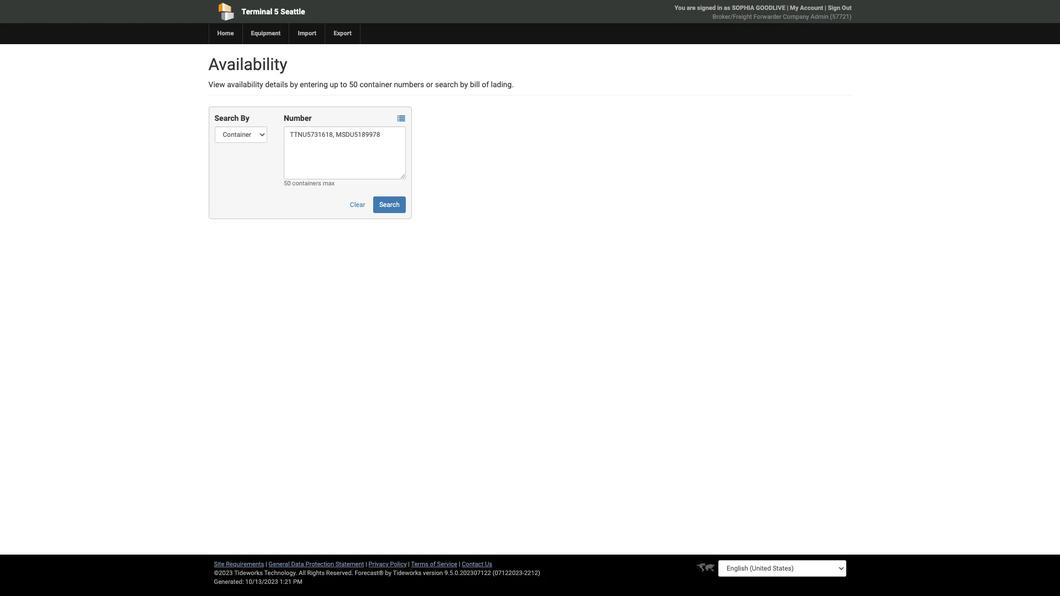 Task type: describe. For each thing, give the bounding box(es) containing it.
us
[[485, 561, 492, 568]]

data
[[291, 561, 304, 568]]

by
[[241, 114, 250, 123]]

of inside site requirements | general data protection statement | privacy policy | terms of service | contact us ©2023 tideworks technology. all rights reserved. forecast® by tideworks version 9.5.0.202307122 (07122023-2212) generated: 10/13/2023 1:21 pm
[[430, 561, 436, 568]]

search for search
[[380, 201, 400, 209]]

©2023 tideworks
[[214, 570, 263, 577]]

you
[[675, 4, 686, 12]]

50 containers max
[[284, 180, 335, 187]]

service
[[437, 561, 458, 568]]

broker/freight
[[713, 13, 752, 20]]

protection
[[306, 561, 334, 568]]

privacy
[[369, 561, 389, 568]]

policy
[[390, 561, 407, 568]]

| up 9.5.0.202307122 at the left bottom of page
[[459, 561, 461, 568]]

search button
[[373, 197, 406, 213]]

site
[[214, 561, 225, 568]]

5
[[274, 7, 279, 16]]

availability
[[227, 80, 263, 89]]

goodlive
[[756, 4, 786, 12]]

2 horizontal spatial by
[[460, 80, 468, 89]]

9.5.0.202307122
[[445, 570, 491, 577]]

my account link
[[790, 4, 824, 12]]

numbers
[[394, 80, 424, 89]]

(07122023-
[[493, 570, 524, 577]]

general
[[269, 561, 290, 568]]

1 horizontal spatial 50
[[349, 80, 358, 89]]

signed
[[697, 4, 716, 12]]

company
[[783, 13, 810, 20]]

up
[[330, 80, 339, 89]]

requirements
[[226, 561, 264, 568]]

| up 'forecast®'
[[366, 561, 367, 568]]

number
[[284, 114, 312, 123]]

equipment
[[251, 30, 281, 37]]

terms of service link
[[411, 561, 458, 568]]

view availability details by entering up to 50 container numbers or search by bill of lading.
[[209, 80, 514, 89]]

forwarder
[[754, 13, 782, 20]]

equipment link
[[242, 23, 289, 44]]

Number text field
[[284, 127, 406, 180]]

1:21
[[280, 579, 292, 586]]

| left "sign"
[[825, 4, 827, 12]]

| left general
[[266, 561, 267, 568]]

account
[[800, 4, 824, 12]]

import
[[298, 30, 317, 37]]

as
[[724, 4, 731, 12]]

reserved.
[[326, 570, 353, 577]]

general data protection statement link
[[269, 561, 364, 568]]

all
[[299, 570, 306, 577]]

home
[[217, 30, 234, 37]]

export
[[334, 30, 352, 37]]

admin
[[811, 13, 829, 20]]

generated:
[[214, 579, 244, 586]]

entering
[[300, 80, 328, 89]]

details
[[265, 80, 288, 89]]

statement
[[336, 561, 364, 568]]



Task type: locate. For each thing, give the bounding box(es) containing it.
containers
[[292, 180, 321, 187]]

terminal 5 seattle
[[242, 7, 305, 16]]

sophia
[[732, 4, 755, 12]]

home link
[[209, 23, 242, 44]]

are
[[687, 4, 696, 12]]

terminal 5 seattle link
[[209, 0, 467, 23]]

container
[[360, 80, 392, 89]]

| up the tideworks
[[408, 561, 410, 568]]

10/13/2023
[[245, 579, 278, 586]]

show list image
[[398, 115, 405, 123]]

sign out link
[[828, 4, 852, 12]]

| left my
[[787, 4, 789, 12]]

in
[[718, 4, 723, 12]]

by down 'privacy policy' link
[[385, 570, 392, 577]]

clear
[[350, 201, 365, 209]]

you are signed in as sophia goodlive | my account | sign out broker/freight forwarder company admin (57721)
[[675, 4, 852, 20]]

search left by
[[215, 114, 239, 123]]

terminal
[[242, 7, 272, 16]]

contact us link
[[462, 561, 492, 568]]

search inside button
[[380, 201, 400, 209]]

of right bill
[[482, 80, 489, 89]]

by inside site requirements | general data protection statement | privacy policy | terms of service | contact us ©2023 tideworks technology. all rights reserved. forecast® by tideworks version 9.5.0.202307122 (07122023-2212) generated: 10/13/2023 1:21 pm
[[385, 570, 392, 577]]

0 horizontal spatial 50
[[284, 180, 291, 187]]

of up the version
[[430, 561, 436, 568]]

bill
[[470, 80, 480, 89]]

lading.
[[491, 80, 514, 89]]

search
[[435, 80, 458, 89]]

search right clear
[[380, 201, 400, 209]]

rights
[[307, 570, 325, 577]]

out
[[842, 4, 852, 12]]

forecast®
[[355, 570, 384, 577]]

0 vertical spatial search
[[215, 114, 239, 123]]

technology.
[[264, 570, 297, 577]]

1 horizontal spatial search
[[380, 201, 400, 209]]

0 horizontal spatial by
[[290, 80, 298, 89]]

privacy policy link
[[369, 561, 407, 568]]

search for search by
[[215, 114, 239, 123]]

1 vertical spatial 50
[[284, 180, 291, 187]]

pm
[[293, 579, 303, 586]]

1 vertical spatial of
[[430, 561, 436, 568]]

0 vertical spatial of
[[482, 80, 489, 89]]

of
[[482, 80, 489, 89], [430, 561, 436, 568]]

or
[[426, 80, 433, 89]]

0 horizontal spatial search
[[215, 114, 239, 123]]

max
[[323, 180, 335, 187]]

by left bill
[[460, 80, 468, 89]]

search
[[215, 114, 239, 123], [380, 201, 400, 209]]

my
[[790, 4, 799, 12]]

contact
[[462, 561, 484, 568]]

to
[[340, 80, 347, 89]]

1 horizontal spatial of
[[482, 80, 489, 89]]

availability
[[209, 55, 288, 74]]

tideworks
[[393, 570, 422, 577]]

seattle
[[281, 7, 305, 16]]

1 vertical spatial search
[[380, 201, 400, 209]]

version
[[423, 570, 443, 577]]

(57721)
[[830, 13, 852, 20]]

site requirements | general data protection statement | privacy policy | terms of service | contact us ©2023 tideworks technology. all rights reserved. forecast® by tideworks version 9.5.0.202307122 (07122023-2212) generated: 10/13/2023 1:21 pm
[[214, 561, 540, 586]]

by
[[290, 80, 298, 89], [460, 80, 468, 89], [385, 570, 392, 577]]

50 right to
[[349, 80, 358, 89]]

2212)
[[524, 570, 540, 577]]

clear button
[[344, 197, 372, 213]]

|
[[787, 4, 789, 12], [825, 4, 827, 12], [266, 561, 267, 568], [366, 561, 367, 568], [408, 561, 410, 568], [459, 561, 461, 568]]

0 vertical spatial 50
[[349, 80, 358, 89]]

export link
[[325, 23, 360, 44]]

site requirements link
[[214, 561, 264, 568]]

0 horizontal spatial of
[[430, 561, 436, 568]]

terms
[[411, 561, 429, 568]]

search by
[[215, 114, 250, 123]]

sign
[[828, 4, 841, 12]]

1 horizontal spatial by
[[385, 570, 392, 577]]

view
[[209, 80, 225, 89]]

50
[[349, 80, 358, 89], [284, 180, 291, 187]]

by right the details
[[290, 80, 298, 89]]

import link
[[289, 23, 325, 44]]

50 left "containers"
[[284, 180, 291, 187]]



Task type: vqa. For each thing, say whether or not it's contained in the screenshot.
the 2023/10/17
no



